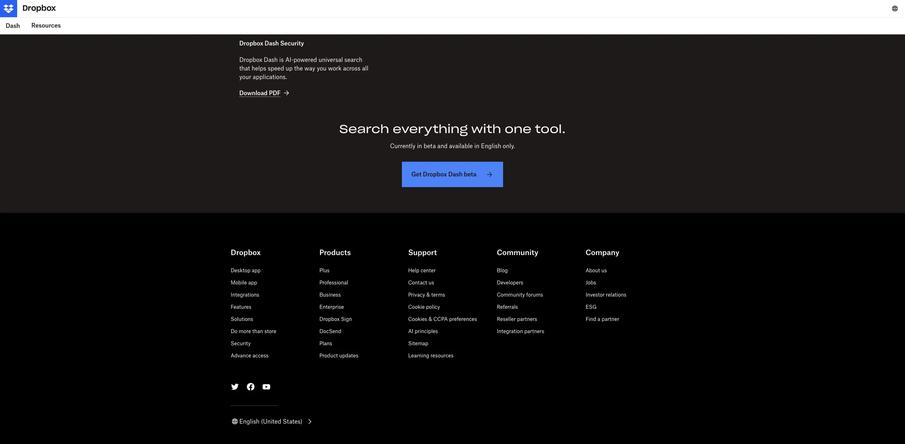 Task type: describe. For each thing, give the bounding box(es) containing it.
applications.
[[253, 73, 287, 80]]

and
[[438, 143, 448, 150]]

dropbox sign
[[320, 316, 352, 322]]

product updates
[[320, 353, 359, 359]]

plus
[[320, 267, 330, 274]]

docsend link
[[320, 328, 342, 334]]

partners for integration partners
[[525, 328, 545, 334]]

community forums link
[[497, 292, 543, 298]]

1 horizontal spatial english
[[481, 143, 502, 150]]

features
[[231, 304, 251, 310]]

support
[[408, 248, 437, 257]]

& for privacy
[[427, 292, 430, 298]]

investor relations link
[[586, 292, 627, 298]]

get dropbox dash beta
[[412, 171, 477, 178]]

jobs
[[586, 280, 597, 286]]

universal
[[319, 56, 343, 63]]

reseller partners
[[497, 316, 537, 322]]

cookie
[[408, 304, 425, 310]]

security inside footer
[[231, 340, 251, 347]]

do more than store link
[[231, 328, 276, 334]]

download pdf link
[[239, 89, 291, 97]]

updates
[[339, 353, 359, 359]]

products
[[320, 248, 351, 257]]

currently
[[390, 143, 416, 150]]

that
[[239, 65, 250, 72]]

speed
[[268, 65, 284, 72]]

reseller partners link
[[497, 316, 537, 322]]

developers link
[[497, 280, 524, 286]]

pdf
[[269, 89, 281, 97]]

get dropbox dash beta link
[[402, 162, 503, 187]]

advance access link
[[231, 353, 269, 359]]

dash link
[[0, 17, 26, 34]]

sign
[[341, 316, 352, 322]]

product
[[320, 353, 338, 359]]

you
[[317, 65, 327, 72]]

app for mobile app
[[248, 280, 257, 286]]

all
[[362, 65, 369, 72]]

contact
[[408, 280, 428, 286]]

dropbox for dropbox sign
[[320, 316, 340, 322]]

dropbox dash security
[[239, 40, 304, 47]]

tool.
[[535, 122, 566, 136]]

esg
[[586, 304, 597, 310]]

contact us
[[408, 280, 434, 286]]

beta inside get dropbox dash beta 'link'
[[464, 171, 477, 178]]

app for desktop app
[[252, 267, 261, 274]]

get
[[412, 171, 422, 178]]

reseller
[[497, 316, 516, 322]]

search
[[345, 56, 363, 63]]

dropbox sign link
[[320, 316, 352, 322]]

community forums
[[497, 292, 543, 298]]

partner
[[602, 316, 620, 322]]

0 vertical spatial beta
[[424, 143, 436, 150]]

a
[[598, 316, 601, 322]]

partners for reseller partners
[[518, 316, 537, 322]]

blog
[[497, 267, 508, 274]]

learning resources link
[[408, 353, 454, 359]]

footer containing dropbox
[[0, 230, 906, 444]]

do
[[231, 328, 238, 334]]

find a partner link
[[586, 316, 620, 322]]

sitemap
[[408, 340, 429, 347]]

contact us link
[[408, 280, 434, 286]]

mobile
[[231, 280, 247, 286]]

search
[[340, 122, 389, 136]]

search everything with one tool.
[[340, 122, 566, 136]]

privacy & terms link
[[408, 292, 445, 298]]

forums
[[527, 292, 543, 298]]

desktop app
[[231, 267, 261, 274]]

dropbox for dropbox dash is ai-powered universal search that helps speed up the way you work across all your applications.
[[239, 56, 262, 63]]

is
[[280, 56, 284, 63]]

jobs link
[[586, 280, 597, 286]]

ai principles
[[408, 328, 438, 334]]

currently in beta and available in english only.
[[390, 143, 515, 150]]

center
[[421, 267, 436, 274]]

docsend
[[320, 328, 342, 334]]

relations
[[606, 292, 627, 298]]

preferences
[[450, 316, 477, 322]]

advance access
[[231, 353, 269, 359]]

resources
[[31, 22, 61, 29]]

business
[[320, 292, 341, 298]]

english (united states)
[[239, 418, 303, 425]]

about us link
[[586, 267, 607, 274]]

find a partner
[[586, 316, 620, 322]]

about us
[[586, 267, 607, 274]]

helps
[[252, 65, 266, 72]]

access
[[253, 353, 269, 359]]

solutions
[[231, 316, 253, 322]]

investor relations
[[586, 292, 627, 298]]

the
[[294, 65, 303, 72]]

mobile app
[[231, 280, 257, 286]]



Task type: locate. For each thing, give the bounding box(es) containing it.
available
[[449, 143, 473, 150]]

app
[[252, 267, 261, 274], [248, 280, 257, 286]]

1 community from the top
[[497, 248, 539, 257]]

cookies & ccpa preferences link
[[408, 316, 477, 322]]

download
[[239, 89, 268, 97]]

0 vertical spatial security
[[280, 40, 304, 47]]

with
[[472, 122, 502, 136]]

beta
[[424, 143, 436, 150], [464, 171, 477, 178]]

one
[[505, 122, 532, 136]]

app right "mobile"
[[248, 280, 257, 286]]

1 horizontal spatial in
[[475, 143, 480, 150]]

in right available
[[475, 143, 480, 150]]

2 community from the top
[[497, 292, 525, 298]]

esg link
[[586, 304, 597, 310]]

0 horizontal spatial beta
[[424, 143, 436, 150]]

resources link
[[26, 17, 67, 34]]

0 horizontal spatial english
[[239, 418, 260, 425]]

1 vertical spatial beta
[[464, 171, 477, 178]]

across
[[343, 65, 361, 72]]

0 vertical spatial community
[[497, 248, 539, 257]]

community for community
[[497, 248, 539, 257]]

in right currently
[[417, 143, 422, 150]]

1 in from the left
[[417, 143, 422, 150]]

advance
[[231, 353, 251, 359]]

learning resources
[[408, 353, 454, 359]]

dropbox inside get dropbox dash beta 'link'
[[423, 171, 447, 178]]

referrals
[[497, 304, 518, 310]]

download pdf
[[239, 89, 281, 97]]

up
[[286, 65, 293, 72]]

security up ai-
[[280, 40, 304, 47]]

dropbox dash is ai-powered universal search that helps speed up the way you work across all your applications.
[[239, 56, 369, 80]]

dash inside dropbox dash is ai-powered universal search that helps speed up the way you work across all your applications.
[[264, 56, 278, 63]]

0 horizontal spatial in
[[417, 143, 422, 150]]

cookies
[[408, 316, 428, 322]]

partners up integration partners link
[[518, 316, 537, 322]]

integrations link
[[231, 292, 260, 298]]

do more than store
[[231, 328, 276, 334]]

ai-
[[286, 56, 294, 63]]

us right about
[[602, 267, 607, 274]]

developers
[[497, 280, 524, 286]]

integration partners
[[497, 328, 545, 334]]

community up the blog
[[497, 248, 539, 257]]

only.
[[503, 143, 515, 150]]

way
[[305, 65, 316, 72]]

enterprise link
[[320, 304, 344, 310]]

features link
[[231, 304, 251, 310]]

english inside button
[[239, 418, 260, 425]]

1 vertical spatial us
[[429, 280, 434, 286]]

& for cookies
[[429, 316, 432, 322]]

english left (united
[[239, 418, 260, 425]]

english left only.
[[481, 143, 502, 150]]

states)
[[283, 418, 303, 425]]

desktop
[[231, 267, 251, 274]]

community for community forums
[[497, 292, 525, 298]]

product updates link
[[320, 353, 359, 359]]

1 vertical spatial security
[[231, 340, 251, 347]]

business link
[[320, 292, 341, 298]]

blog link
[[497, 267, 508, 274]]

1 horizontal spatial security
[[280, 40, 304, 47]]

dropbox for dropbox dash security
[[239, 40, 263, 47]]

ai principles link
[[408, 328, 438, 334]]

cookie policy link
[[408, 304, 440, 310]]

0 vertical spatial us
[[602, 267, 607, 274]]

0 vertical spatial english
[[481, 143, 502, 150]]

1 vertical spatial &
[[429, 316, 432, 322]]

solutions link
[[231, 316, 253, 322]]

&
[[427, 292, 430, 298], [429, 316, 432, 322]]

mobile app link
[[231, 280, 257, 286]]

principles
[[415, 328, 438, 334]]

us for about us
[[602, 267, 607, 274]]

& left ccpa
[[429, 316, 432, 322]]

0 vertical spatial app
[[252, 267, 261, 274]]

1 vertical spatial partners
[[525, 328, 545, 334]]

1 horizontal spatial us
[[602, 267, 607, 274]]

us for contact us
[[429, 280, 434, 286]]

sitemap link
[[408, 340, 429, 347]]

enterprise
[[320, 304, 344, 310]]

footer
[[0, 230, 906, 444]]

find
[[586, 316, 597, 322]]

professional
[[320, 280, 348, 286]]

dash inside 'link'
[[449, 171, 463, 178]]

than
[[253, 328, 263, 334]]

powered
[[294, 56, 317, 63]]

your
[[239, 73, 251, 80]]

0 vertical spatial &
[[427, 292, 430, 298]]

cookie policy
[[408, 304, 440, 310]]

privacy
[[408, 292, 425, 298]]

1 vertical spatial english
[[239, 418, 260, 425]]

us down center
[[429, 280, 434, 286]]

beta left and
[[424, 143, 436, 150]]

terms
[[432, 292, 445, 298]]

partners down reseller partners
[[525, 328, 545, 334]]

integration partners link
[[497, 328, 545, 334]]

beta down available
[[464, 171, 477, 178]]

everything
[[393, 122, 468, 136]]

& left terms
[[427, 292, 430, 298]]

0 horizontal spatial security
[[231, 340, 251, 347]]

1 vertical spatial community
[[497, 292, 525, 298]]

1 horizontal spatial beta
[[464, 171, 477, 178]]

1 vertical spatial app
[[248, 280, 257, 286]]

0 vertical spatial partners
[[518, 316, 537, 322]]

help
[[408, 267, 420, 274]]

security
[[280, 40, 304, 47], [231, 340, 251, 347]]

resources
[[431, 353, 454, 359]]

more
[[239, 328, 251, 334]]

ai
[[408, 328, 414, 334]]

integrations
[[231, 292, 260, 298]]

community down developers
[[497, 292, 525, 298]]

investor
[[586, 292, 605, 298]]

referrals link
[[497, 304, 518, 310]]

dropbox for dropbox
[[231, 248, 261, 257]]

community
[[497, 248, 539, 257], [497, 292, 525, 298]]

2 in from the left
[[475, 143, 480, 150]]

dash
[[6, 22, 20, 29], [265, 40, 279, 47], [264, 56, 278, 63], [449, 171, 463, 178]]

dropbox
[[239, 40, 263, 47], [239, 56, 262, 63], [423, 171, 447, 178], [231, 248, 261, 257], [320, 316, 340, 322]]

us
[[602, 267, 607, 274], [429, 280, 434, 286]]

learning
[[408, 353, 430, 359]]

app right desktop
[[252, 267, 261, 274]]

security up the advance
[[231, 340, 251, 347]]

about
[[586, 267, 600, 274]]

0 horizontal spatial us
[[429, 280, 434, 286]]

dropbox inside dropbox dash is ai-powered universal search that helps speed up the way you work across all your applications.
[[239, 56, 262, 63]]

partners
[[518, 316, 537, 322], [525, 328, 545, 334]]



Task type: vqa. For each thing, say whether or not it's contained in the screenshot.


